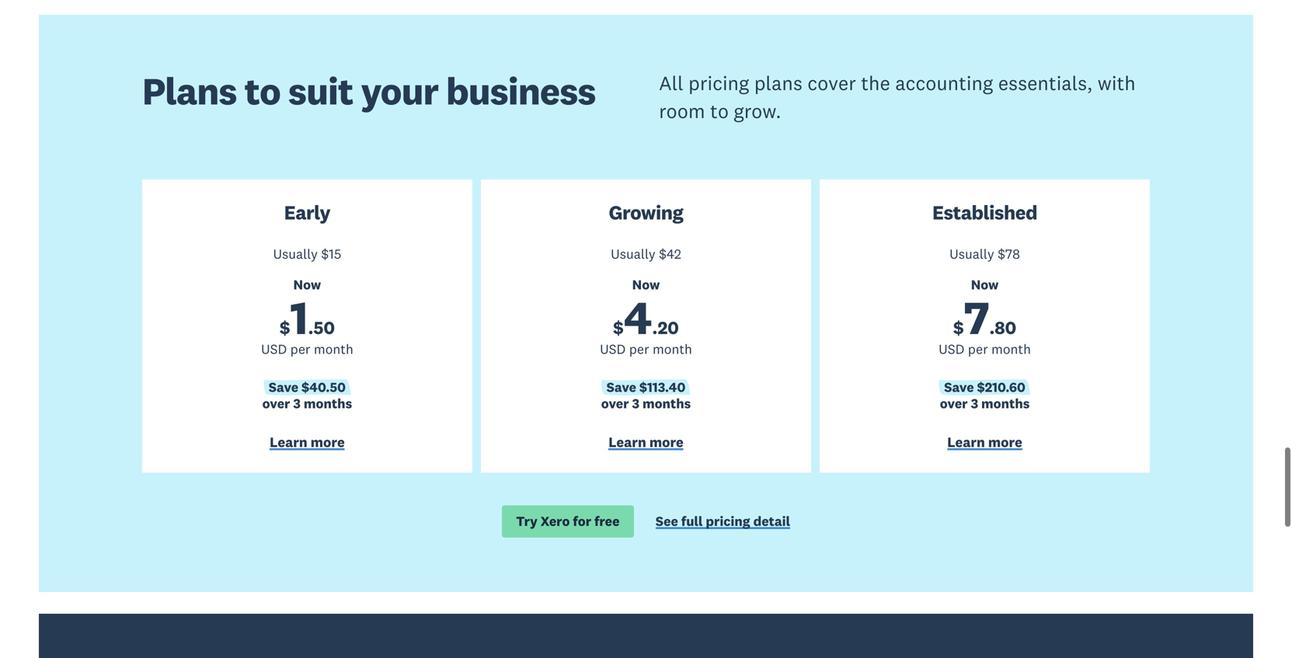 Task type: describe. For each thing, give the bounding box(es) containing it.
$ down early
[[321, 245, 329, 262]]

see full pricing detail
[[656, 513, 790, 530]]

$ inside the $ 1 . 50
[[280, 316, 290, 339]]

learn more link for 1
[[153, 433, 461, 454]]

usually $ 42
[[611, 245, 681, 262]]

save for 4
[[607, 379, 636, 395]]

try
[[516, 513, 538, 530]]

3 for 7
[[971, 395, 978, 412]]

pricing inside all pricing plans cover the accounting essentials, with room to grow.
[[688, 71, 749, 95]]

room
[[659, 99, 705, 123]]

$113.40
[[639, 379, 686, 395]]

$ down established
[[998, 245, 1005, 262]]

all pricing plans cover the accounting essentials, with room to grow.
[[659, 71, 1136, 123]]

0 horizontal spatial to
[[244, 67, 280, 115]]

per for 1
[[290, 341, 310, 357]]

save for 7
[[944, 379, 974, 395]]

all
[[659, 71, 684, 95]]

78
[[1005, 245, 1020, 262]]

month for 4
[[653, 341, 692, 357]]

cover
[[808, 71, 856, 95]]

over 3 months for 1
[[262, 395, 352, 412]]

plans
[[142, 67, 237, 115]]

usd for 4
[[600, 341, 626, 357]]

to inside all pricing plans cover the accounting essentials, with room to grow.
[[710, 99, 729, 123]]

50
[[313, 316, 335, 339]]

more for 4
[[649, 433, 684, 451]]

business
[[446, 67, 596, 115]]

more for 1
[[311, 433, 345, 451]]

essentials,
[[998, 71, 1093, 95]]

usd for 1
[[261, 341, 287, 357]]

month for 1
[[314, 341, 353, 357]]

for
[[573, 513, 591, 530]]

accounting
[[895, 71, 993, 95]]

. for 1
[[308, 316, 313, 339]]

80
[[995, 316, 1016, 339]]

grow.
[[734, 99, 781, 123]]

learn for 7
[[947, 433, 985, 451]]

usd per month for 1
[[261, 341, 353, 357]]

detail
[[753, 513, 790, 530]]

months for 4
[[643, 395, 691, 412]]

early
[[284, 200, 330, 224]]

now for 7
[[971, 276, 999, 293]]

usd per month for 4
[[600, 341, 692, 357]]

over for 7
[[940, 395, 968, 412]]

growing
[[609, 200, 683, 224]]

learn for 4
[[609, 433, 646, 451]]

$210.60
[[977, 379, 1026, 395]]

more for 7
[[988, 433, 1022, 451]]

20
[[658, 316, 679, 339]]

4
[[624, 288, 652, 347]]

free
[[594, 513, 620, 530]]

15
[[329, 245, 341, 262]]



Task type: vqa. For each thing, say whether or not it's contained in the screenshot.


Task type: locate. For each thing, give the bounding box(es) containing it.
learn more for 4
[[609, 433, 684, 451]]

1 horizontal spatial over 3 months
[[601, 395, 691, 412]]

months down the 80
[[981, 395, 1030, 412]]

per for 4
[[629, 341, 649, 357]]

established
[[932, 200, 1037, 224]]

save for 1
[[269, 379, 298, 395]]

0 horizontal spatial usd per month
[[261, 341, 353, 357]]

usd
[[261, 341, 287, 357], [600, 341, 626, 357], [939, 341, 965, 357]]

2 horizontal spatial save
[[944, 379, 974, 395]]

learn down save $210.60
[[947, 433, 985, 451]]

1 months from the left
[[304, 395, 352, 412]]

2 horizontal spatial usually
[[950, 245, 994, 262]]

now down usually $ 78
[[971, 276, 999, 293]]

. inside $ 4 . 20
[[652, 316, 658, 339]]

0 horizontal spatial per
[[290, 341, 310, 357]]

0 horizontal spatial .
[[308, 316, 313, 339]]

2 over 3 months from the left
[[601, 395, 691, 412]]

. up $113.40
[[652, 316, 658, 339]]

over left $113.40
[[601, 395, 629, 412]]

usually $ 78
[[950, 245, 1020, 262]]

2 horizontal spatial learn more link
[[831, 433, 1139, 454]]

1 learn from the left
[[270, 433, 307, 451]]

1 over from the left
[[262, 395, 290, 412]]

now down usually $ 42
[[632, 276, 660, 293]]

0 horizontal spatial save
[[269, 379, 298, 395]]

pricing inside the see full pricing detail 'link'
[[706, 513, 750, 530]]

suit
[[288, 67, 353, 115]]

$ left 50
[[280, 316, 290, 339]]

over 3 months for 7
[[940, 395, 1030, 412]]

1 horizontal spatial learn more link
[[492, 433, 800, 454]]

2 horizontal spatial usd per month
[[939, 341, 1031, 357]]

1 horizontal spatial month
[[653, 341, 692, 357]]

over 3 months for 4
[[601, 395, 691, 412]]

learn more down save $210.60
[[947, 433, 1022, 451]]

42
[[667, 245, 681, 262]]

2 months from the left
[[643, 395, 691, 412]]

pricing
[[688, 71, 749, 95], [706, 513, 750, 530]]

per
[[290, 341, 310, 357], [629, 341, 649, 357], [968, 341, 988, 357]]

more down $210.60
[[988, 433, 1022, 451]]

1 horizontal spatial now
[[632, 276, 660, 293]]

1 horizontal spatial 3
[[632, 395, 640, 412]]

now
[[293, 276, 321, 293], [632, 276, 660, 293], [971, 276, 999, 293]]

2 per from the left
[[629, 341, 649, 357]]

usd per month down 20
[[600, 341, 692, 357]]

month down 20
[[653, 341, 692, 357]]

3 usually from the left
[[950, 245, 994, 262]]

1 month from the left
[[314, 341, 353, 357]]

$ left the 80
[[953, 316, 964, 339]]

see full pricing detail link
[[656, 513, 790, 533]]

more
[[311, 433, 345, 451], [649, 433, 684, 451], [988, 433, 1022, 451]]

see
[[656, 513, 678, 530]]

usually left 78
[[950, 245, 994, 262]]

now for 1
[[293, 276, 321, 293]]

months
[[304, 395, 352, 412], [643, 395, 691, 412], [981, 395, 1030, 412]]

0 horizontal spatial 3
[[293, 395, 301, 412]]

$ 1 . 50
[[280, 288, 335, 347]]

usd per month down the 80
[[939, 341, 1031, 357]]

learn more for 1
[[270, 433, 345, 451]]

2 horizontal spatial now
[[971, 276, 999, 293]]

1 usd from the left
[[261, 341, 287, 357]]

xero
[[541, 513, 570, 530]]

save left $113.40
[[607, 379, 636, 395]]

save $113.40
[[607, 379, 686, 395]]

1 horizontal spatial .
[[652, 316, 658, 339]]

$
[[321, 245, 329, 262], [659, 245, 667, 262], [998, 245, 1005, 262], [280, 316, 290, 339], [613, 316, 624, 339], [953, 316, 964, 339]]

save
[[269, 379, 298, 395], [607, 379, 636, 395], [944, 379, 974, 395]]

your
[[361, 67, 438, 115]]

0 horizontal spatial learn more link
[[153, 433, 461, 454]]

0 horizontal spatial learn
[[270, 433, 307, 451]]

3 over from the left
[[940, 395, 968, 412]]

try xero for free
[[516, 513, 620, 530]]

0 horizontal spatial usd
[[261, 341, 287, 357]]

learn more for 7
[[947, 433, 1022, 451]]

. inside $ 7 . 80
[[990, 316, 995, 339]]

to
[[244, 67, 280, 115], [710, 99, 729, 123]]

per for 7
[[968, 341, 988, 357]]

$ inside $ 7 . 80
[[953, 316, 964, 339]]

0 horizontal spatial learn more
[[270, 433, 345, 451]]

2 3 from the left
[[632, 395, 640, 412]]

2 . from the left
[[652, 316, 658, 339]]

1 horizontal spatial more
[[649, 433, 684, 451]]

2 horizontal spatial month
[[991, 341, 1031, 357]]

1 horizontal spatial usd per month
[[600, 341, 692, 357]]

2 learn from the left
[[609, 433, 646, 451]]

1 per from the left
[[290, 341, 310, 357]]

1 horizontal spatial usd
[[600, 341, 626, 357]]

learn more down save $40.50
[[270, 433, 345, 451]]

3 more from the left
[[988, 433, 1022, 451]]

save left $210.60
[[944, 379, 974, 395]]

usd up save $113.40
[[600, 341, 626, 357]]

. inside the $ 1 . 50
[[308, 316, 313, 339]]

2 month from the left
[[653, 341, 692, 357]]

2 horizontal spatial months
[[981, 395, 1030, 412]]

learn more link down save $40.50
[[153, 433, 461, 454]]

over for 4
[[601, 395, 629, 412]]

3 learn more from the left
[[947, 433, 1022, 451]]

1 more from the left
[[311, 433, 345, 451]]

1 learn more from the left
[[270, 433, 345, 451]]

usually for 1
[[273, 245, 318, 262]]

months for 7
[[981, 395, 1030, 412]]

1 now from the left
[[293, 276, 321, 293]]

2 horizontal spatial over 3 months
[[940, 395, 1030, 412]]

$ 7 . 80
[[953, 288, 1016, 347]]

months for 1
[[304, 395, 352, 412]]

1 horizontal spatial months
[[643, 395, 691, 412]]

2 horizontal spatial learn more
[[947, 433, 1022, 451]]

2 horizontal spatial more
[[988, 433, 1022, 451]]

$ inside $ 4 . 20
[[613, 316, 624, 339]]

1 over 3 months from the left
[[262, 395, 352, 412]]

0 horizontal spatial now
[[293, 276, 321, 293]]

month for 7
[[991, 341, 1031, 357]]

1 usually from the left
[[273, 245, 318, 262]]

2 learn more link from the left
[[492, 433, 800, 454]]

3 now from the left
[[971, 276, 999, 293]]

3 usd from the left
[[939, 341, 965, 357]]

2 now from the left
[[632, 276, 660, 293]]

over
[[262, 395, 290, 412], [601, 395, 629, 412], [940, 395, 968, 412]]

3 usd per month from the left
[[939, 341, 1031, 357]]

usually
[[273, 245, 318, 262], [611, 245, 656, 262], [950, 245, 994, 262]]

usually for 4
[[611, 245, 656, 262]]

months down 20
[[643, 395, 691, 412]]

over left $40.50
[[262, 395, 290, 412]]

1 horizontal spatial per
[[629, 341, 649, 357]]

2 horizontal spatial over
[[940, 395, 968, 412]]

month
[[314, 341, 353, 357], [653, 341, 692, 357], [991, 341, 1031, 357]]

2 learn more from the left
[[609, 433, 684, 451]]

1 horizontal spatial learn
[[609, 433, 646, 451]]

2 over from the left
[[601, 395, 629, 412]]

save $40.50
[[269, 379, 346, 395]]

0 vertical spatial pricing
[[688, 71, 749, 95]]

7
[[964, 288, 990, 347]]

$40.50
[[302, 379, 346, 395]]

3 learn from the left
[[947, 433, 985, 451]]

plans
[[754, 71, 803, 95]]

per up save $210.60
[[968, 341, 988, 357]]

usually left 15
[[273, 245, 318, 262]]

1 . from the left
[[308, 316, 313, 339]]

usually left 42
[[611, 245, 656, 262]]

over left $210.60
[[940, 395, 968, 412]]

usd for 7
[[939, 341, 965, 357]]

3 for 4
[[632, 395, 640, 412]]

. up save $210.60
[[990, 316, 995, 339]]

1 usd per month from the left
[[261, 341, 353, 357]]

2 save from the left
[[607, 379, 636, 395]]

month down the 80
[[991, 341, 1031, 357]]

try xero for free link
[[502, 505, 634, 538]]

1 horizontal spatial to
[[710, 99, 729, 123]]

1 horizontal spatial over
[[601, 395, 629, 412]]

3 month from the left
[[991, 341, 1031, 357]]

usd per month for 7
[[939, 341, 1031, 357]]

pricing up room
[[688, 71, 749, 95]]

more down $40.50
[[311, 433, 345, 451]]

save left $40.50
[[269, 379, 298, 395]]

$ 4 . 20
[[613, 288, 679, 347]]

usd per month down 50
[[261, 341, 353, 357]]

3 learn more link from the left
[[831, 433, 1139, 454]]

over 3 months
[[262, 395, 352, 412], [601, 395, 691, 412], [940, 395, 1030, 412]]

3 save from the left
[[944, 379, 974, 395]]

over for 1
[[262, 395, 290, 412]]

1
[[290, 288, 308, 347]]

3
[[293, 395, 301, 412], [632, 395, 640, 412], [971, 395, 978, 412]]

now for 4
[[632, 276, 660, 293]]

per up save $113.40
[[629, 341, 649, 357]]

2 horizontal spatial 3
[[971, 395, 978, 412]]

2 more from the left
[[649, 433, 684, 451]]

1 vertical spatial pricing
[[706, 513, 750, 530]]

2 horizontal spatial per
[[968, 341, 988, 357]]

3 3 from the left
[[971, 395, 978, 412]]

1 horizontal spatial save
[[607, 379, 636, 395]]

1 horizontal spatial usually
[[611, 245, 656, 262]]

. for 4
[[652, 316, 658, 339]]

usd left 1
[[261, 341, 287, 357]]

pricing right full
[[706, 513, 750, 530]]

2 usd per month from the left
[[600, 341, 692, 357]]

$ down growing at the top of page
[[659, 245, 667, 262]]

per up save $40.50
[[290, 341, 310, 357]]

0 horizontal spatial over 3 months
[[262, 395, 352, 412]]

learn more link down save $113.40
[[492, 433, 800, 454]]

0 horizontal spatial month
[[314, 341, 353, 357]]

2 horizontal spatial usd
[[939, 341, 965, 357]]

now down usually $ 15
[[293, 276, 321, 293]]

with
[[1098, 71, 1136, 95]]

usually $ 15
[[273, 245, 341, 262]]

plans to suit your business
[[142, 67, 596, 115]]

learn for 1
[[270, 433, 307, 451]]

month down 50
[[314, 341, 353, 357]]

learn more
[[270, 433, 345, 451], [609, 433, 684, 451], [947, 433, 1022, 451]]

2 usd from the left
[[600, 341, 626, 357]]

more down $113.40
[[649, 433, 684, 451]]

3 per from the left
[[968, 341, 988, 357]]

months down 50
[[304, 395, 352, 412]]

3 over 3 months from the left
[[940, 395, 1030, 412]]

1 horizontal spatial learn more
[[609, 433, 684, 451]]

usd per month
[[261, 341, 353, 357], [600, 341, 692, 357], [939, 341, 1031, 357]]

. up save $40.50
[[308, 316, 313, 339]]

2 horizontal spatial .
[[990, 316, 995, 339]]

0 horizontal spatial usually
[[273, 245, 318, 262]]

1 3 from the left
[[293, 395, 301, 412]]

save $210.60
[[944, 379, 1026, 395]]

usd up save $210.60
[[939, 341, 965, 357]]

usually for 7
[[950, 245, 994, 262]]

3 . from the left
[[990, 316, 995, 339]]

.
[[308, 316, 313, 339], [652, 316, 658, 339], [990, 316, 995, 339]]

to left suit
[[244, 67, 280, 115]]

1 learn more link from the left
[[153, 433, 461, 454]]

$ left 20
[[613, 316, 624, 339]]

1 save from the left
[[269, 379, 298, 395]]

learn more link down save $210.60
[[831, 433, 1139, 454]]

3 for 1
[[293, 395, 301, 412]]

learn down save $113.40
[[609, 433, 646, 451]]

learn down save $40.50
[[270, 433, 307, 451]]

to right room
[[710, 99, 729, 123]]

0 horizontal spatial more
[[311, 433, 345, 451]]

learn more link for 4
[[492, 433, 800, 454]]

learn more link for 7
[[831, 433, 1139, 454]]

0 horizontal spatial months
[[304, 395, 352, 412]]

learn
[[270, 433, 307, 451], [609, 433, 646, 451], [947, 433, 985, 451]]

2 usually from the left
[[611, 245, 656, 262]]

learn more down save $113.40
[[609, 433, 684, 451]]

the
[[861, 71, 890, 95]]

learn more link
[[153, 433, 461, 454], [492, 433, 800, 454], [831, 433, 1139, 454]]

. for 7
[[990, 316, 995, 339]]

0 horizontal spatial over
[[262, 395, 290, 412]]

full
[[681, 513, 703, 530]]

3 months from the left
[[981, 395, 1030, 412]]

2 horizontal spatial learn
[[947, 433, 985, 451]]



